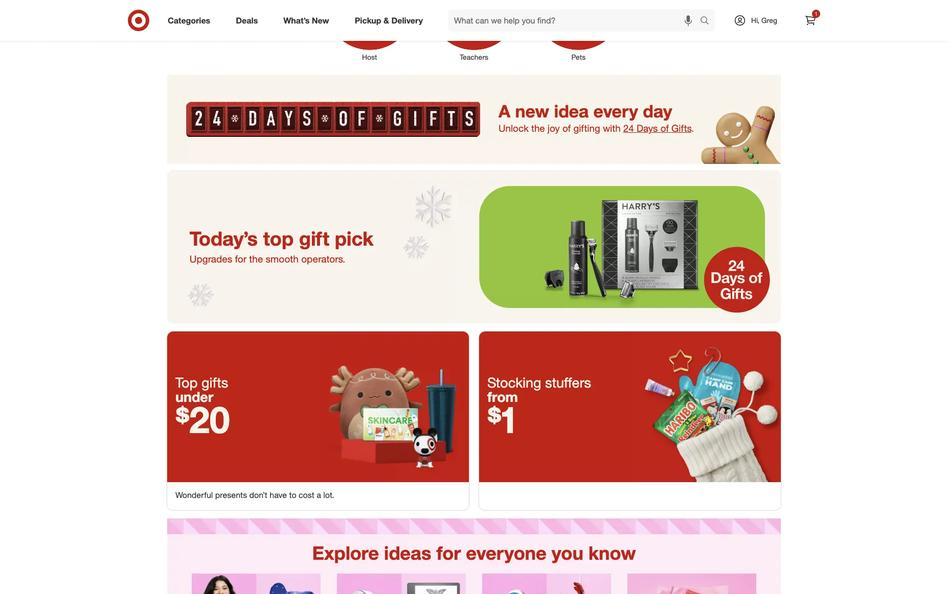 Task type: vqa. For each thing, say whether or not it's contained in the screenshot.
'1'
yes



Task type: locate. For each thing, give the bounding box(es) containing it.
pets link
[[526, 0, 631, 62]]

for down the today's
[[235, 253, 247, 265]]

1 horizontal spatial of
[[661, 123, 669, 134]]

teachers link
[[422, 0, 526, 62]]

0 horizontal spatial the
[[249, 253, 263, 265]]

stocking
[[487, 374, 542, 391]]

1 horizontal spatial the
[[531, 123, 545, 134]]

don't
[[249, 491, 267, 501]]

of left gifts
[[661, 123, 669, 134]]

What can we help you find? suggestions appear below search field
[[448, 9, 703, 32]]

2 of from the left
[[661, 123, 669, 134]]

cost
[[299, 491, 315, 501]]

0 vertical spatial 24 days of gifts image
[[167, 75, 781, 164]]

of right joy
[[563, 123, 571, 134]]

lot.
[[323, 491, 335, 501]]

every
[[594, 101, 638, 122]]

from
[[487, 389, 518, 406]]

0 vertical spatial the
[[531, 123, 545, 134]]

gifts
[[672, 123, 692, 134]]

2 24 days of gifts image from the top
[[167, 170, 781, 324]]

everyone
[[466, 542, 547, 565]]

search
[[696, 16, 720, 26]]

idea
[[554, 101, 589, 122]]

under
[[175, 389, 213, 406]]

pickup & delivery link
[[346, 9, 436, 32]]

0 vertical spatial for
[[235, 253, 247, 265]]

1 of from the left
[[563, 123, 571, 134]]

top
[[263, 227, 294, 250]]

0 horizontal spatial of
[[563, 123, 571, 134]]

of
[[563, 123, 571, 134], [661, 123, 669, 134]]

pets
[[572, 53, 586, 61]]

the inside a new idea every day unlock the joy of gifting with 24 days of gifts .
[[531, 123, 545, 134]]

.
[[692, 123, 694, 134]]

a new idea every day unlock the joy of gifting with 24 days of gifts .
[[499, 101, 694, 134]]

pick
[[335, 227, 374, 250]]

the inside today's top gift pick upgrades for the smooth operators.
[[249, 253, 263, 265]]

to
[[289, 491, 296, 501]]

the
[[531, 123, 545, 134], [249, 253, 263, 265]]

the for top
[[249, 253, 263, 265]]

the left joy
[[531, 123, 545, 134]]

1 vertical spatial the
[[249, 253, 263, 265]]

smooth
[[266, 253, 299, 265]]

know
[[589, 542, 636, 565]]

$1
[[487, 398, 519, 443]]

delivery
[[392, 15, 423, 25]]

operators.
[[301, 253, 345, 265]]

24
[[623, 123, 634, 134]]

you
[[552, 542, 584, 565]]

for
[[235, 253, 247, 265], [437, 542, 461, 565]]

a
[[499, 101, 511, 122]]

explore ideas for everyone you know
[[312, 542, 636, 565]]

greg
[[762, 16, 778, 25]]

1 vertical spatial 24 days of gifts image
[[167, 170, 781, 324]]

today's top gift pick upgrades for the smooth operators.
[[190, 227, 374, 265]]

1 horizontal spatial for
[[437, 542, 461, 565]]

$20
[[175, 398, 230, 443]]

have
[[270, 491, 287, 501]]

gift
[[299, 227, 330, 250]]

the left smooth
[[249, 253, 263, 265]]

24 days of gifts image
[[167, 75, 781, 164], [167, 170, 781, 324]]

ideas
[[384, 542, 431, 565]]

categories
[[168, 15, 210, 25]]

gifts
[[202, 374, 228, 391]]

stocking stuffers from
[[487, 374, 591, 406]]

0 horizontal spatial for
[[235, 253, 247, 265]]

pickup
[[355, 15, 381, 25]]

for right ideas
[[437, 542, 461, 565]]

host link
[[317, 0, 422, 62]]

days
[[637, 123, 658, 134]]

day
[[643, 101, 672, 122]]

1 link
[[800, 9, 822, 32]]

&
[[384, 15, 389, 25]]



Task type: describe. For each thing, give the bounding box(es) containing it.
presents
[[215, 491, 247, 501]]

upgrades
[[190, 253, 232, 265]]

what's new
[[284, 15, 329, 25]]

explore
[[312, 542, 379, 565]]

what's
[[284, 15, 310, 25]]

1
[[815, 11, 818, 17]]

today's
[[190, 227, 258, 250]]

search button
[[696, 9, 720, 34]]

stuffers
[[545, 374, 591, 391]]

pickup & delivery
[[355, 15, 423, 25]]

new
[[312, 15, 329, 25]]

top
[[175, 374, 198, 391]]

deals link
[[227, 9, 271, 32]]

with
[[603, 123, 621, 134]]

host
[[362, 53, 377, 61]]

wonderful presents don't have to cost a lot.
[[175, 491, 335, 501]]

unlock
[[499, 123, 529, 134]]

top gifts under
[[175, 374, 228, 406]]

wonderful
[[175, 491, 213, 501]]

categories link
[[159, 9, 223, 32]]

what's new link
[[275, 9, 342, 32]]

joy
[[548, 123, 560, 134]]

hi, greg
[[751, 16, 778, 25]]

a
[[317, 491, 321, 501]]

teachers
[[460, 53, 489, 61]]

hi,
[[751, 16, 760, 25]]

the for new
[[531, 123, 545, 134]]

1 vertical spatial for
[[437, 542, 461, 565]]

1 24 days of gifts image from the top
[[167, 75, 781, 164]]

deals
[[236, 15, 258, 25]]

gifting
[[574, 123, 600, 134]]

for inside today's top gift pick upgrades for the smooth operators.
[[235, 253, 247, 265]]

new
[[515, 101, 549, 122]]



